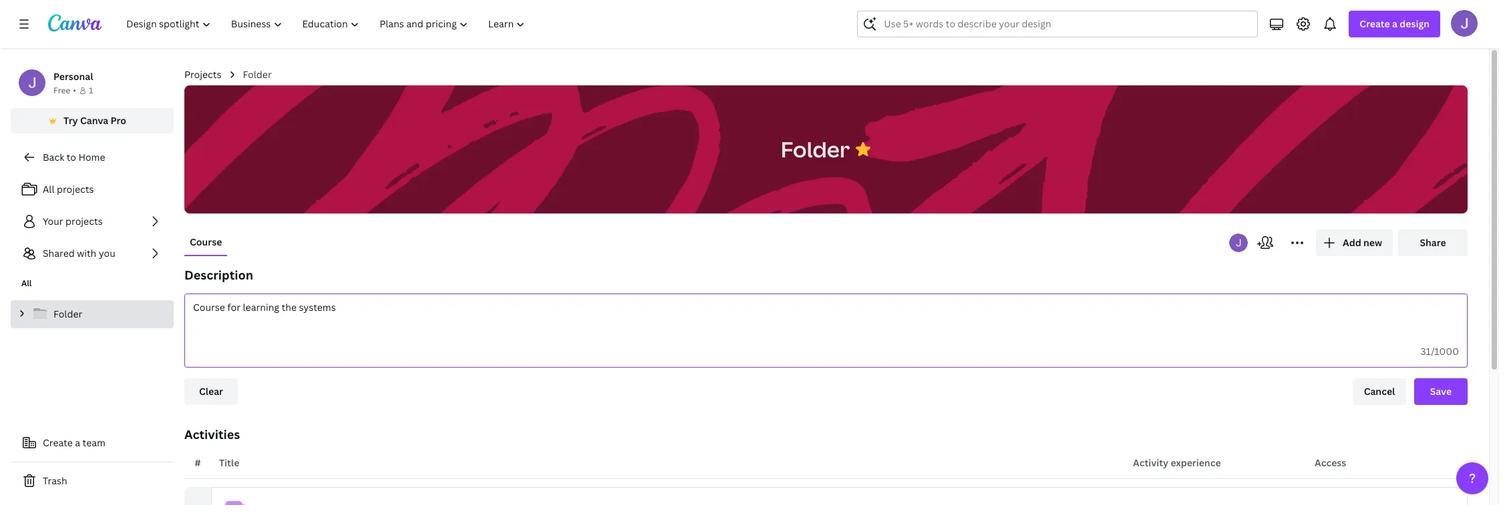 Task type: locate. For each thing, give the bounding box(es) containing it.
0 horizontal spatial a
[[75, 437, 80, 450]]

a inside create a design dropdown button
[[1393, 17, 1398, 30]]

create a team
[[43, 437, 106, 450]]

experience
[[1171, 457, 1221, 470]]

list
[[11, 176, 174, 267]]

31 / 1000
[[1421, 346, 1460, 358]]

with
[[77, 247, 96, 260]]

1 vertical spatial projects
[[66, 215, 103, 228]]

canva
[[80, 114, 108, 127]]

projects right your
[[66, 215, 103, 228]]

1 horizontal spatial folder
[[243, 68, 272, 81]]

folder button
[[774, 129, 857, 171]]

2 vertical spatial folder
[[53, 308, 82, 321]]

folder inside button
[[781, 135, 850, 163]]

1 horizontal spatial create
[[1360, 17, 1391, 30]]

cancel
[[1365, 386, 1396, 398]]

shared with you
[[43, 247, 115, 260]]

1 horizontal spatial all
[[43, 183, 54, 196]]

create a design
[[1360, 17, 1430, 30]]

0 vertical spatial all
[[43, 183, 54, 196]]

0 horizontal spatial create
[[43, 437, 73, 450]]

create a design button
[[1350, 11, 1441, 37]]

projects
[[184, 68, 222, 81]]

personal
[[53, 70, 93, 83]]

projects link
[[184, 68, 222, 82]]

a inside create a team button
[[75, 437, 80, 450]]

1 vertical spatial all
[[21, 278, 32, 289]]

jacob simon image
[[1452, 10, 1478, 37]]

1 vertical spatial a
[[75, 437, 80, 450]]

create
[[1360, 17, 1391, 30], [43, 437, 73, 450]]

back to home link
[[11, 144, 174, 171]]

team
[[83, 437, 106, 450]]

list containing all projects
[[11, 176, 174, 267]]

activity
[[1134, 457, 1169, 470]]

a left design
[[1393, 17, 1398, 30]]

all for all projects
[[43, 183, 54, 196]]

activities
[[184, 427, 240, 443]]

create left team
[[43, 437, 73, 450]]

design
[[1400, 17, 1430, 30]]

course button
[[184, 230, 228, 255]]

31
[[1421, 346, 1432, 358]]

projects for your projects
[[66, 215, 103, 228]]

0 horizontal spatial folder link
[[11, 301, 174, 329]]

1000
[[1435, 346, 1460, 358]]

back
[[43, 151, 64, 164]]

free
[[53, 85, 70, 96]]

folder link down shared with you 'link'
[[11, 301, 174, 329]]

0 vertical spatial projects
[[57, 183, 94, 196]]

None search field
[[858, 11, 1259, 37]]

clear
[[199, 386, 223, 398]]

create left design
[[1360, 17, 1391, 30]]

projects
[[57, 183, 94, 196], [66, 215, 103, 228]]

folder
[[243, 68, 272, 81], [781, 135, 850, 163], [53, 308, 82, 321]]

projects down back to home
[[57, 183, 94, 196]]

your
[[43, 215, 63, 228]]

0 vertical spatial create
[[1360, 17, 1391, 30]]

2 horizontal spatial folder
[[781, 135, 850, 163]]

add
[[1343, 237, 1362, 249]]

/
[[1432, 346, 1435, 358]]

Add a description to help team members understand what this course is about. text field
[[185, 295, 1468, 337]]

a left team
[[75, 437, 80, 450]]

top level navigation element
[[118, 11, 537, 37]]

0 vertical spatial folder link
[[243, 68, 272, 82]]

create inside button
[[43, 437, 73, 450]]

1 vertical spatial create
[[43, 437, 73, 450]]

0 horizontal spatial all
[[21, 278, 32, 289]]

0 vertical spatial folder
[[243, 68, 272, 81]]

try canva pro
[[64, 114, 126, 127]]

create for create a design
[[1360, 17, 1391, 30]]

a
[[1393, 17, 1398, 30], [75, 437, 80, 450]]

folder link right 'projects' link
[[243, 68, 272, 82]]

pro
[[111, 114, 126, 127]]

Search search field
[[884, 11, 1232, 37]]

new
[[1364, 237, 1383, 249]]

to
[[67, 151, 76, 164]]

create inside dropdown button
[[1360, 17, 1391, 30]]

projects for all projects
[[57, 183, 94, 196]]

share button
[[1399, 230, 1468, 257]]

all
[[43, 183, 54, 196], [21, 278, 32, 289]]

folder link
[[243, 68, 272, 82], [11, 301, 174, 329]]

back to home
[[43, 151, 105, 164]]

1 vertical spatial folder
[[781, 135, 850, 163]]

1 horizontal spatial a
[[1393, 17, 1398, 30]]

add new button
[[1317, 230, 1394, 257]]

course
[[190, 236, 222, 249]]

save button
[[1415, 379, 1468, 406]]

shared with you link
[[11, 241, 174, 267]]

0 vertical spatial a
[[1393, 17, 1398, 30]]

all inside all projects link
[[43, 183, 54, 196]]



Task type: describe. For each thing, give the bounding box(es) containing it.
free •
[[53, 85, 76, 96]]

1 horizontal spatial folder link
[[243, 68, 272, 82]]

share
[[1421, 237, 1447, 249]]

trash
[[43, 475, 67, 488]]

create for create a team
[[43, 437, 73, 450]]

activity experience
[[1134, 457, 1221, 470]]

all for all
[[21, 278, 32, 289]]

your projects link
[[11, 209, 174, 235]]

description
[[184, 267, 253, 283]]

folder for the rightmost folder link
[[243, 68, 272, 81]]

all projects link
[[11, 176, 174, 203]]

try
[[64, 114, 78, 127]]

folder for the folder button
[[781, 135, 850, 163]]

home
[[78, 151, 105, 164]]

save
[[1431, 386, 1452, 398]]

a for team
[[75, 437, 80, 450]]

clear button
[[184, 379, 238, 406]]

title
[[219, 457, 239, 470]]

•
[[73, 85, 76, 96]]

#
[[195, 457, 201, 470]]

your projects
[[43, 215, 103, 228]]

create a team button
[[11, 430, 174, 457]]

1 vertical spatial folder link
[[11, 301, 174, 329]]

cancel button
[[1353, 379, 1407, 406]]

all projects
[[43, 183, 94, 196]]

trash link
[[11, 469, 174, 495]]

1
[[89, 85, 93, 96]]

shared
[[43, 247, 75, 260]]

try canva pro button
[[11, 108, 174, 134]]

a for design
[[1393, 17, 1398, 30]]

add new
[[1343, 237, 1383, 249]]

you
[[99, 247, 115, 260]]

access
[[1315, 457, 1347, 470]]

31 out of 1,000 characters used element
[[1421, 346, 1460, 358]]

0 horizontal spatial folder
[[53, 308, 82, 321]]



Task type: vqa. For each thing, say whether or not it's contained in the screenshot.
Privacy
no



